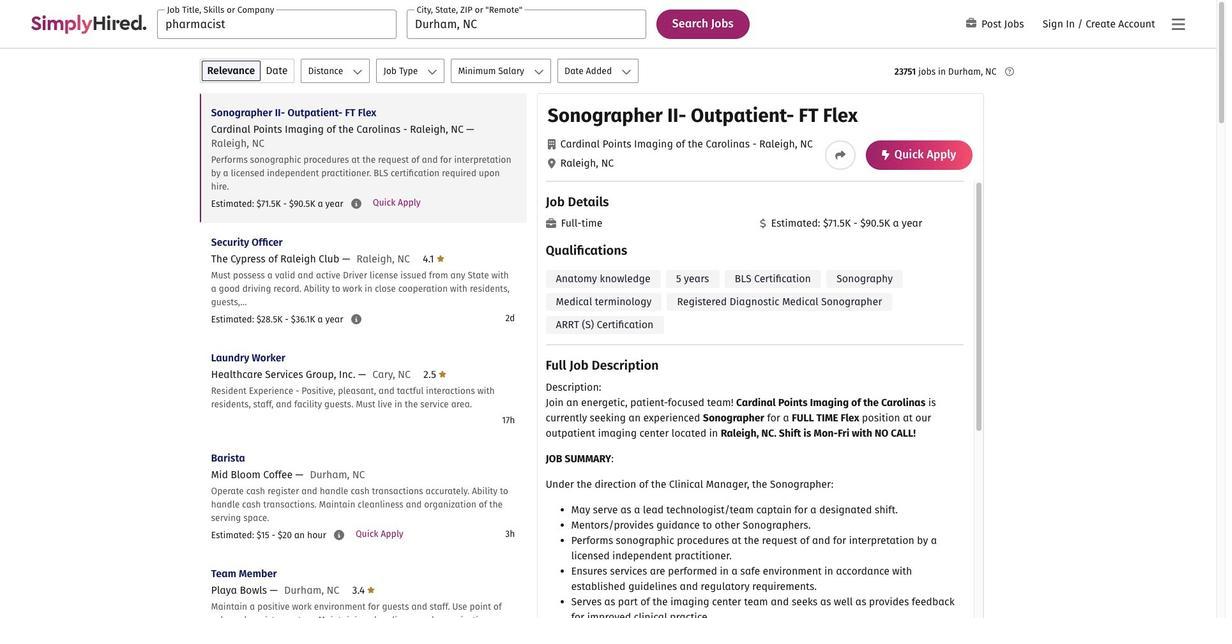 Task type: vqa. For each thing, say whether or not it's contained in the screenshot.
bottommost star image
yes



Task type: describe. For each thing, give the bounding box(es) containing it.
0 horizontal spatial job salary disclaimer image
[[334, 530, 344, 540]]

simplyhired logo image
[[31, 14, 147, 34]]

sonographer ii- outpatient- ft flex element
[[537, 93, 984, 618]]

sponsored jobs disclaimer image
[[1005, 67, 1014, 76]]

location dot image
[[548, 158, 555, 169]]

main menu image
[[1172, 17, 1185, 32]]

star image for 3.4 out of 5 stars element
[[368, 585, 375, 595]]

share this job image
[[835, 150, 845, 160]]

dollar sign image
[[760, 218, 766, 229]]



Task type: locate. For each thing, give the bounding box(es) containing it.
4.1 out of 5 stars element
[[423, 253, 445, 265]]

bolt lightning image
[[882, 150, 889, 160]]

briefcase image
[[546, 218, 556, 229]]

2.5 out of 5 stars element
[[423, 369, 447, 381]]

star image
[[437, 254, 445, 264], [368, 585, 375, 595]]

job salary disclaimer image
[[351, 314, 361, 324], [334, 530, 344, 540]]

list
[[200, 93, 527, 618]]

1 vertical spatial star image
[[368, 585, 375, 595]]

briefcase image
[[966, 18, 977, 28]]

0 vertical spatial star image
[[437, 254, 445, 264]]

None text field
[[407, 9, 646, 39]]

None text field
[[157, 9, 396, 39]]

3.4 out of 5 stars element
[[352, 584, 375, 597]]

0 vertical spatial job salary disclaimer image
[[351, 314, 361, 324]]

star image for "4.1 out of 5 stars" element
[[437, 254, 445, 264]]

1 horizontal spatial star image
[[437, 254, 445, 264]]

building image
[[548, 139, 555, 149]]

1 vertical spatial job salary disclaimer image
[[334, 530, 344, 540]]

star image
[[439, 369, 447, 379]]

1 horizontal spatial job salary disclaimer image
[[351, 314, 361, 324]]

0 horizontal spatial star image
[[368, 585, 375, 595]]

job salary disclaimer image
[[351, 199, 361, 209]]

None field
[[157, 9, 396, 39], [407, 9, 646, 39], [157, 9, 396, 39], [407, 9, 646, 39]]



